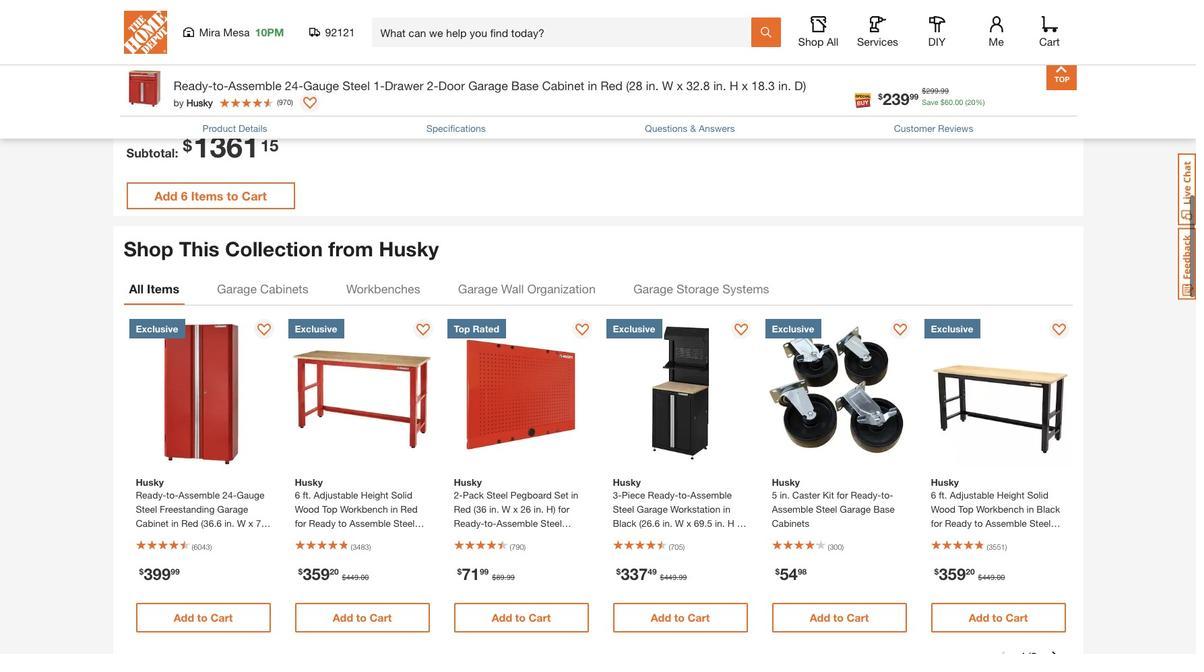 Task type: locate. For each thing, give the bounding box(es) containing it.
1 vertical spatial black
[[613, 518, 636, 530]]

1 vertical spatial 399
[[144, 565, 171, 584]]

garage inside ready-to-assemble 24- gauge steel wall mounted garage cabinet in red (28 in. w x 29.7 in. h x 12 in. d)
[[435, 38, 466, 50]]

storage
[[794, 52, 827, 64], [619, 66, 652, 78], [676, 282, 719, 296], [328, 532, 362, 544], [487, 532, 521, 544], [964, 532, 998, 544]]

workbench
[[585, 38, 633, 50], [340, 504, 388, 516], [976, 504, 1024, 516]]

239 for $ 239 99
[[883, 91, 910, 109]]

ft. for husky 6 ft. adjustable height solid wood top workbench in red for ready to assemble steel garage storage system
[[303, 490, 311, 501]]

399
[[292, 87, 319, 106], [144, 565, 171, 584]]

2 add to cart button from the left
[[295, 604, 430, 634]]

1 vertical spatial 3483
[[353, 543, 369, 552]]

add to cart for ready-to-assemble 24-gauge steel freestanding garage cabinet in red (36.6 in. w x 72 in. h x 18.3 in. d)
[[174, 612, 233, 625]]

display image for 399
[[257, 324, 271, 338]]

answers
[[699, 124, 735, 135]]

height inside husky 6 ft. adjustable height solid wood top workbench in red for ready to assemble steel garage storage system
[[361, 490, 388, 501]]

1 horizontal spatial display image
[[1052, 324, 1066, 338]]

$ 239
[[160, 64, 192, 83]]

1 vertical spatial h)
[[546, 504, 556, 516]]

system
[[655, 66, 686, 78], [736, 66, 768, 78], [364, 532, 396, 544], [523, 532, 555, 544], [1000, 532, 1032, 544]]

product image image
[[123, 68, 167, 112]]

20 down 6 ft. adjustable height solid wood top workbench in red for ready to assemble steel garage storage system
[[620, 89, 629, 99]]

6 inside button
[[181, 188, 188, 203]]

assemble
[[327, 10, 368, 21], [477, 10, 519, 21], [793, 38, 834, 50], [626, 52, 667, 64], [228, 80, 282, 94], [178, 490, 220, 501], [690, 490, 732, 501], [772, 504, 813, 516], [349, 518, 391, 530], [496, 518, 538, 530], [985, 518, 1027, 530]]

6 add to cart from the left
[[969, 612, 1028, 625]]

garage wall organization button
[[453, 273, 601, 305]]

ready for husky 6 ft. adjustable height solid wood top workbench in black for ready to assemble steel garage storage system
[[945, 518, 972, 530]]

0 vertical spatial items
[[191, 188, 223, 203]]

0 horizontal spatial pegboard
[[510, 490, 552, 501]]

workbench for husky 6 ft. adjustable height solid wood top workbench in red for ready to assemble steel garage storage system
[[340, 504, 388, 516]]

assemble inside husky 5 in. caster kit for ready-to- assemble steel garage base cabinets
[[772, 504, 813, 516]]

set left 3-
[[554, 490, 568, 501]]

add inside add 6 items to cart button
[[154, 188, 178, 203]]

cart for husky 3-piece ready-to-assemble steel garage workstation in black (26.6 in. w x 69.5 in. h x 19.5 in. d)
[[688, 612, 710, 625]]

(28
[[533, 38, 546, 50], [626, 80, 643, 94]]

system inside husky 2-pack steel pegboard set in red (36 in. w x 26 in. h) for ready-to-assemble steel garage storage system
[[523, 532, 555, 544]]

ft. inside 6 ft. adjustable height solid wood top workbench in red for ready to assemble steel garage storage system
[[593, 10, 602, 21]]

height
[[652, 10, 679, 21], [361, 490, 388, 501], [997, 490, 1025, 501]]

for inside husky 6 ft. adjustable height solid wood top workbench in red for ready to assemble steel garage storage system
[[295, 518, 306, 530]]

60 up reviews
[[945, 99, 953, 107]]

0 horizontal spatial all
[[129, 282, 144, 296]]

husky inside husky 6 ft. adjustable height solid wood top workbench in red for ready to assemble steel garage storage system
[[295, 477, 323, 489]]

system inside 6 ft. adjustable height solid wood top workbench in red for ready to assemble steel garage storage system
[[655, 66, 686, 78]]

1 vertical spatial wall
[[501, 282, 524, 296]]

0 horizontal spatial 359
[[303, 565, 330, 584]]

6 for husky 6 ft. adjustable height solid wood top workbench in black for ready to assemble steel garage storage system
[[931, 490, 936, 501]]

(36 left shop all button
[[766, 24, 779, 36]]

0 horizontal spatial 89
[[496, 574, 504, 582]]

solid for husky 6 ft. adjustable height solid wood top workbench in red for ready to assemble steel garage storage system
[[391, 490, 412, 501]]

1 horizontal spatial 72
[[339, 52, 349, 64]]

89 for $ 71 99 $ 89 . 99 18 . 00
[[779, 84, 787, 92]]

1 horizontal spatial wood
[[609, 24, 634, 36]]

99 inside $ 89 99
[[913, 89, 922, 99]]

2 horizontal spatial ready
[[945, 518, 972, 530]]

h
[[364, 52, 371, 64], [500, 52, 507, 64], [730, 80, 738, 94], [727, 518, 734, 530], [148, 532, 155, 544]]

diy button
[[915, 16, 959, 49]]

display image for 337
[[734, 324, 748, 338]]

20 up reviews
[[967, 99, 975, 107]]

w inside 2-pack steel pegboard set in red (36 in. w x 26 in. h) for ready-to-assemble steel garage storage system
[[794, 24, 803, 36]]

workbenches button
[[341, 273, 426, 305]]

4 exclusive from the left
[[772, 324, 814, 335]]

workbench for husky 6 ft. adjustable height solid wood top workbench in black for ready to assemble steel garage storage system
[[976, 504, 1024, 516]]

5 / 6 group
[[730, 0, 874, 125]]

&
[[690, 124, 696, 135]]

exclusive for husky 6 ft. adjustable height solid wood top workbench in black for ready to assemble steel garage storage system
[[931, 324, 973, 335]]

shop all
[[798, 35, 839, 48]]

system inside 2-pack steel pegboard set in red (36 in. w x 26 in. h) for ready-to-assemble steel garage storage system
[[736, 66, 768, 78]]

26
[[813, 24, 823, 36], [521, 504, 531, 516]]

items down subtotal: $ 1361 15
[[191, 188, 223, 203]]

0 horizontal spatial (36.6
[[201, 518, 222, 530]]

1 horizontal spatial 6043
[[342, 57, 358, 65]]

black inside husky 6 ft. adjustable height solid wood top workbench in black for ready to assemble steel garage storage system
[[1037, 504, 1060, 516]]

solid inside husky 6 ft. adjustable height solid wood top workbench in red for ready to assemble steel garage storage system
[[391, 490, 412, 501]]

black for 359
[[1037, 504, 1060, 516]]

239 up customer
[[883, 91, 910, 109]]

0 horizontal spatial ( 6043 )
[[192, 543, 212, 552]]

add 6 items to cart
[[154, 188, 267, 203]]

( 790 ) up $ 71 99 $ 89 . 99
[[510, 543, 526, 552]]

save inside 1 / 6 group
[[140, 98, 156, 107]]

( 790 ) down shop all on the right top of page
[[792, 56, 808, 65]]

this is the first slide image
[[997, 652, 1008, 655]]

ready-to-assemble 24- gauge steel wall mounted garage cabinet in red (28 in. w x 29.7 in. h x 12 in. d) link
[[435, 0, 551, 78]]

0 vertical spatial 18.3
[[381, 52, 400, 64]]

assemble inside husky 2-pack steel pegboard set in red (36 in. w x 26 in. h) for ready-to-assemble steel garage storage system
[[496, 518, 538, 530]]

0 vertical spatial shop
[[798, 35, 824, 48]]

ready inside 6 ft. adjustable height solid wood top workbench in red for ready to assemble steel garage storage system
[[585, 52, 612, 64]]

0 vertical spatial all
[[827, 35, 839, 48]]

89 for $ 71 99 $ 89 . 99
[[496, 574, 504, 582]]

steel inside ready-to-assemble 24- gauge steel freestanding garage cabinet in red (36.6 in. w x 72 in. h x 18.3 in. d)
[[314, 24, 336, 36]]

0 vertical spatial (36.6
[[284, 52, 305, 64]]

239 inside 1 / 6 group
[[165, 64, 192, 83]]

0 vertical spatial $ 399 99
[[287, 87, 328, 106]]

$ 399 99
[[287, 87, 328, 106], [139, 565, 180, 584]]

$ 359 20 $ 449 . 00
[[589, 84, 660, 106], [298, 565, 369, 584], [934, 565, 1005, 584]]

piece
[[622, 490, 645, 501]]

0 vertical spatial 399
[[292, 87, 319, 106]]

2 horizontal spatial wood
[[931, 504, 956, 516]]

in inside husky 2-pack steel pegboard set in red (36 in. w x 26 in. h) for ready-to-assemble steel garage storage system
[[571, 490, 578, 501]]

239
[[165, 64, 192, 83], [883, 91, 910, 109]]

300
[[830, 543, 842, 552]]

1 add to cart button from the left
[[136, 604, 271, 634]]

0 vertical spatial 790
[[794, 56, 806, 65]]

3551
[[989, 543, 1005, 552]]

(28 down 6 ft. adjustable height solid wood top workbench in red for ready to assemble steel garage storage system
[[626, 80, 643, 94]]

$ inside $ 89 99
[[890, 89, 895, 99]]

pack
[[745, 10, 766, 21], [896, 10, 917, 21], [463, 490, 484, 501]]

mira mesa 10pm
[[199, 26, 284, 38]]

0 horizontal spatial 18.3
[[165, 532, 184, 544]]

0 vertical spatial (36
[[766, 24, 779, 36]]

2 horizontal spatial pack
[[896, 10, 917, 21]]

ready-to-assemble 24- gauge steel wall mounted garage cabinet in red (28 in. w x 29.7 in. h x 12 in. d)
[[435, 10, 547, 78]]

1 vertical spatial freestanding
[[160, 504, 215, 516]]

top rated
[[454, 324, 499, 335]]

1 horizontal spatial $ 399 99
[[287, 87, 328, 106]]

by husky
[[174, 98, 213, 109]]

exclusive for husky 6 ft. adjustable height solid wood top workbench in red for ready to assemble steel garage storage system
[[295, 324, 337, 335]]

wood for husky 6 ft. adjustable height solid wood top workbench in red for ready to assemble steel garage storage system
[[295, 504, 319, 516]]

add for husky ready-to-assemble 24-gauge steel freestanding garage cabinet in red (36.6 in. w x 72 in. h x 18.3 in. d)
[[174, 612, 194, 625]]

5 exclusive from the left
[[931, 324, 973, 335]]

359
[[593, 87, 620, 106], [303, 565, 330, 584], [939, 565, 966, 584]]

add to cart
[[174, 612, 233, 625], [333, 612, 392, 625], [492, 612, 551, 625], [651, 612, 710, 625], [810, 612, 869, 625], [969, 612, 1028, 625]]

1 vertical spatial ( 6043 )
[[192, 543, 212, 552]]

all inside button
[[129, 282, 144, 296]]

1 exclusive from the left
[[136, 324, 178, 335]]

add for husky 2-pack steel pegboard set in red (36 in. w x 26 in. h) for ready-to-assemble steel garage storage system
[[492, 612, 512, 625]]

6 inside husky 6 ft. adjustable height solid wood top workbench in black for ready to assemble steel garage storage system
[[931, 490, 936, 501]]

)
[[660, 56, 661, 65], [806, 56, 808, 65], [358, 57, 360, 65], [509, 57, 511, 65], [957, 57, 959, 65], [291, 99, 293, 108], [210, 543, 212, 552], [369, 543, 371, 552], [524, 543, 526, 552], [683, 543, 685, 552], [842, 543, 844, 552], [1005, 543, 1007, 552]]

(
[[641, 56, 643, 65], [792, 56, 794, 65], [340, 57, 342, 65], [491, 57, 492, 65], [943, 57, 945, 65], [183, 98, 185, 107], [965, 99, 967, 107], [277, 99, 279, 108], [192, 543, 193, 552], [351, 543, 353, 552], [510, 543, 512, 552], [669, 543, 671, 552], [828, 543, 830, 552], [987, 543, 989, 552]]

customer
[[894, 124, 935, 135]]

0 vertical spatial 6043
[[342, 57, 358, 65]]

0 horizontal spatial wood
[[295, 504, 319, 516]]

add 6 items to cart button
[[126, 182, 295, 209]]

1 horizontal spatial 71
[[744, 87, 762, 106]]

1 horizontal spatial shop
[[798, 35, 824, 48]]

239 up by
[[165, 64, 192, 83]]

ready
[[585, 52, 612, 64], [309, 518, 336, 530], [945, 518, 972, 530]]

live chat image
[[1178, 154, 1196, 226]]

$ 299 . 99 save $ 60 . 00 ( 20 %) inside 1 / 6 group
[[140, 87, 203, 107]]

(36.6
[[284, 52, 305, 64], [201, 518, 222, 530]]

24-
[[371, 10, 385, 21], [521, 10, 536, 21], [285, 80, 303, 94], [222, 490, 237, 501]]

24- inside ready-to-assemble 24- gauge steel wall mounted garage cabinet in red (28 in. w x 29.7 in. h x 12 in. d)
[[521, 10, 536, 21]]

gauge for wall
[[435, 24, 463, 36]]

1 vertical spatial 239
[[883, 91, 910, 109]]

1 horizontal spatial 18.3
[[381, 52, 400, 64]]

1 vertical spatial 72
[[256, 518, 266, 530]]

shop all button
[[797, 16, 840, 49]]

1 vertical spatial 6043
[[193, 543, 210, 552]]

.
[[649, 84, 651, 92], [787, 84, 789, 92], [156, 87, 158, 95], [939, 88, 941, 96], [805, 95, 807, 104], [171, 98, 173, 107], [953, 99, 955, 107], [359, 574, 361, 582], [504, 574, 507, 582], [677, 574, 679, 582], [995, 574, 997, 582]]

$ 299 . 99 save $ 60 . 00 ( 20 %) down $ 239 in the top left of the page
[[140, 87, 203, 107]]

(36 inside 2-pack steel pegboard set in red (36 in. w x 26 in. h) for ready-to-assemble steel garage storage system
[[766, 24, 779, 36]]

60 left by
[[162, 98, 171, 107]]

adjustable inside husky 6 ft. adjustable height solid wood top workbench in black for ready to assemble steel garage storage system
[[950, 490, 994, 501]]

adjustable for husky 6 ft. adjustable height solid wood top workbench in red for ready to assemble steel garage storage system
[[314, 490, 358, 501]]

0 horizontal spatial display image
[[257, 324, 271, 338]]

3 add to cart button from the left
[[454, 604, 589, 634]]

0 horizontal spatial black
[[613, 518, 636, 530]]

(36 up $ 71 99 $ 89 . 99
[[474, 504, 487, 516]]

) inside 3 / 6 group
[[509, 57, 511, 65]]

(36.6 inside ready-to-assemble 24- gauge steel freestanding garage cabinet in red (36.6 in. w x 72 in. h x 18.3 in. d)
[[284, 52, 305, 64]]

3 exclusive from the left
[[613, 324, 655, 335]]

3-
[[613, 490, 622, 501]]

18
[[797, 95, 805, 104]]

garage cabinets
[[217, 282, 308, 296]]

d) inside husky 3-piece ready-to-assemble steel garage workstation in black (26.6 in. w x 69.5 in. h x 19.5 in. d)
[[646, 532, 656, 544]]

2 exclusive from the left
[[295, 324, 337, 335]]

0 horizontal spatial ( 790 )
[[510, 543, 526, 552]]

garage inside husky 3-piece ready-to-assemble steel garage workstation in black (26.6 in. w x 69.5 in. h x 19.5 in. d)
[[637, 504, 668, 516]]

items down this
[[147, 282, 179, 296]]

add for husky 6 ft. adjustable height solid wood top workbench in black for ready to assemble steel garage storage system
[[969, 612, 989, 625]]

product details button
[[203, 123, 267, 137], [203, 123, 267, 137]]

1 horizontal spatial (36
[[766, 24, 779, 36]]

red
[[746, 24, 763, 36], [887, 24, 904, 36], [363, 38, 380, 50], [514, 38, 531, 50], [646, 38, 663, 50], [601, 80, 623, 94], [400, 504, 418, 516], [454, 504, 471, 516], [181, 518, 198, 530]]

1 horizontal spatial 3483
[[643, 56, 660, 65]]

0 vertical spatial 71
[[744, 87, 762, 106]]

2-
[[736, 10, 745, 21], [887, 10, 896, 21], [427, 80, 438, 94], [454, 490, 463, 501]]

0 horizontal spatial shop
[[124, 237, 173, 261]]

assemble inside husky ready-to-assemble 24-gauge steel freestanding garage cabinet in red (36.6 in. w x 72 in. h x 18.3 in. d)
[[178, 490, 220, 501]]

ready- inside husky 3-piece ready-to-assemble steel garage workstation in black (26.6 in. w x 69.5 in. h x 19.5 in. d)
[[648, 490, 678, 501]]

0 horizontal spatial $ 359 20 $ 449 . 00
[[298, 565, 369, 584]]

1 vertical spatial shop
[[124, 237, 173, 261]]

0 horizontal spatial 71
[[462, 565, 480, 584]]

1 vertical spatial pegboard
[[510, 490, 552, 501]]

exclusive for husky ready-to-assemble 24-gauge steel freestanding garage cabinet in red (36.6 in. w x 72 in. h x 18.3 in. d)
[[136, 324, 178, 335]]

1 horizontal spatial cabinets
[[772, 518, 809, 530]]

items
[[191, 188, 223, 203], [147, 282, 179, 296]]

0 horizontal spatial items
[[147, 282, 179, 296]]

mesa
[[223, 26, 250, 38]]

in inside husky 6 ft. adjustable height solid wood top workbench in red for ready to assemble steel garage storage system
[[391, 504, 398, 516]]

2 horizontal spatial $ 359 20 $ 449 . 00
[[934, 565, 1005, 584]]

449
[[637, 84, 649, 92], [346, 574, 359, 582], [664, 574, 677, 582], [982, 574, 995, 582]]

359 for husky 6 ft. adjustable height solid wood top workbench in black for ready to assemble steel garage storage system
[[939, 565, 966, 584]]

1 horizontal spatial ( 6043 )
[[340, 57, 360, 65]]

71
[[744, 87, 762, 106], [462, 565, 480, 584]]

save left by
[[140, 98, 156, 107]]

1 vertical spatial 71
[[462, 565, 480, 584]]

5 add to cart button from the left
[[772, 604, 907, 634]]

1 horizontal spatial solid
[[585, 24, 607, 36]]

set up shop all on the right top of page
[[837, 10, 851, 21]]

24- for 1-
[[285, 80, 303, 94]]

for inside 2-pack steel shelf set in red for rta 36 in. garage cabinet
[[907, 24, 918, 36]]

to- inside husky ready-to-assemble 24-gauge steel freestanding garage cabinet in red (36.6 in. w x 72 in. h x 18.3 in. d)
[[166, 490, 178, 501]]

2 / 6 group
[[277, 0, 421, 125]]

6 for husky 6 ft. adjustable height solid wood top workbench in red for ready to assemble steel garage storage system
[[295, 490, 300, 501]]

cabinet
[[317, 38, 350, 50], [468, 38, 501, 50], [887, 38, 920, 50], [542, 80, 584, 94], [136, 518, 169, 530]]

0 vertical spatial 239
[[165, 64, 192, 83]]

60
[[162, 98, 171, 107], [945, 99, 953, 107]]

for inside husky 6 ft. adjustable height solid wood top workbench in black for ready to assemble steel garage storage system
[[931, 518, 942, 530]]

2 vertical spatial 18.3
[[165, 532, 184, 544]]

2 horizontal spatial 18.3
[[751, 80, 775, 94]]

cabinet inside husky ready-to-assemble 24-gauge steel freestanding garage cabinet in red (36.6 in. w x 72 in. h x 18.3 in. d)
[[136, 518, 169, 530]]

1 horizontal spatial h)
[[839, 24, 848, 36]]

0 horizontal spatial 239
[[165, 64, 192, 83]]

storage inside husky 6 ft. adjustable height solid wood top workbench in red for ready to assemble steel garage storage system
[[328, 532, 362, 544]]

2 display image from the left
[[1052, 324, 1066, 338]]

3-piece ready-to-assemble steel garage workstation in black (26.6 in. w x 69.5 in. h x 19.5 in. d) image
[[606, 320, 754, 468]]

add to cart button for 3-piece ready-to-assemble steel garage workstation in black (26.6 in. w x 69.5 in. h x 19.5 in. d)
[[613, 604, 748, 634]]

cabinets down shop this collection from husky
[[260, 282, 308, 296]]

00 inside 4 / 6 group
[[651, 84, 660, 92]]

6 add to cart button from the left
[[931, 604, 1066, 634]]

add to cart for 6 ft. adjustable height solid wood top workbench in red for ready to assemble steel garage storage system
[[333, 612, 392, 625]]

( inside 2 / 6 group
[[340, 57, 342, 65]]

customer reviews button
[[894, 123, 973, 137], [894, 123, 973, 137]]

wall inside button
[[501, 282, 524, 296]]

0 horizontal spatial 3483
[[353, 543, 369, 552]]

$ inside $ 239
[[160, 66, 165, 77]]

husky 5 in. caster kit for ready-to- assemble steel garage base cabinets
[[772, 477, 895, 530]]

shop
[[798, 35, 824, 48], [124, 237, 173, 261]]

cabinets down caster
[[772, 518, 809, 530]]

black for 337
[[613, 518, 636, 530]]

gauge inside ready-to-assemble 24- gauge steel wall mounted garage cabinet in red (28 in. w x 29.7 in. h x 12 in. d)
[[435, 24, 463, 36]]

6 ft. adjustable height solid wood top workbench in red for ready to assemble steel garage storage system image
[[288, 320, 436, 468]]

89
[[779, 84, 787, 92], [895, 87, 913, 106], [496, 574, 504, 582]]

display image
[[303, 98, 317, 112], [416, 324, 430, 338], [575, 324, 589, 338], [734, 324, 748, 338], [893, 324, 907, 338]]

0 horizontal spatial save
[[140, 98, 156, 107]]

1 horizontal spatial ft.
[[593, 10, 602, 21]]

mounted
[[509, 24, 547, 36]]

1 horizontal spatial (36.6
[[284, 52, 305, 64]]

1 horizontal spatial 399
[[292, 87, 319, 106]]

wood inside husky 6 ft. adjustable height solid wood top workbench in red for ready to assemble steel garage storage system
[[295, 504, 319, 516]]

( 705 )
[[669, 543, 685, 552]]

husky for husky 6 ft. adjustable height solid wood top workbench in black for ready to assemble steel garage storage system
[[931, 477, 959, 489]]

$ inside 2 / 6 group
[[287, 89, 292, 99]]

1 horizontal spatial height
[[652, 10, 679, 21]]

husky
[[186, 98, 213, 109], [379, 237, 439, 261], [136, 477, 164, 489], [295, 477, 323, 489], [454, 477, 482, 489], [613, 477, 641, 489], [772, 477, 800, 489], [931, 477, 959, 489]]

3 add to cart from the left
[[492, 612, 551, 625]]

visualtabs tab list
[[124, 273, 1072, 305]]

0 horizontal spatial 790
[[512, 543, 524, 552]]

1 vertical spatial (36
[[474, 504, 487, 516]]

0 vertical spatial (28
[[533, 38, 546, 50]]

18.3
[[381, 52, 400, 64], [751, 80, 775, 94], [165, 532, 184, 544]]

garage
[[966, 24, 997, 36], [284, 38, 315, 50], [435, 38, 466, 50], [760, 52, 791, 64], [585, 66, 616, 78], [468, 80, 508, 94], [217, 282, 257, 296], [458, 282, 498, 296], [633, 282, 673, 296], [217, 504, 248, 516], [637, 504, 668, 516], [840, 504, 871, 516], [295, 532, 326, 544], [454, 532, 485, 544], [931, 532, 962, 544]]

0 horizontal spatial %)
[[193, 98, 203, 107]]

wall left mounted
[[489, 24, 507, 36]]

0 vertical spatial pegboard
[[793, 10, 834, 21]]

( 3483 )
[[641, 56, 661, 65], [351, 543, 371, 552]]

d) inside ready-to-assemble 24- gauge steel wall mounted garage cabinet in red (28 in. w x 29.7 in. h x 12 in. d)
[[435, 66, 444, 78]]

gauge inside ready-to-assemble 24- gauge steel freestanding garage cabinet in red (36.6 in. w x 72 in. h x 18.3 in. d)
[[284, 24, 312, 36]]

4 add to cart button from the left
[[613, 604, 748, 634]]

$ 299 . 99 save $ 60 . 00 ( 20 %) up reviews
[[922, 88, 985, 107]]

1 horizontal spatial 239
[[883, 91, 910, 109]]

705
[[671, 543, 683, 552]]

reviews
[[938, 124, 973, 135]]

1 vertical spatial base
[[873, 504, 895, 516]]

wood inside husky 6 ft. adjustable height solid wood top workbench in black for ready to assemble steel garage storage system
[[931, 504, 956, 516]]

0 vertical spatial 3483
[[643, 56, 660, 65]]

garage inside husky 5 in. caster kit for ready-to- assemble steel garage base cabinets
[[840, 504, 871, 516]]

wall left organization
[[501, 282, 524, 296]]

0 vertical spatial wall
[[489, 24, 507, 36]]

adjustable
[[604, 10, 649, 21], [314, 490, 358, 501], [950, 490, 994, 501]]

h inside husky 3-piece ready-to-assemble steel garage workstation in black (26.6 in. w x 69.5 in. h x 19.5 in. d)
[[727, 518, 734, 530]]

cart for husky 5 in. caster kit for ready-to- assemble steel garage base cabinets
[[847, 612, 869, 625]]

0 horizontal spatial ready
[[309, 518, 336, 530]]

2 horizontal spatial solid
[[1027, 490, 1048, 501]]

freestanding
[[338, 24, 393, 36], [160, 504, 215, 516]]

99 inside $ 199 99
[[470, 89, 479, 99]]

790 up $ 71 99 $ 89 . 99
[[512, 543, 524, 552]]

top inside husky 6 ft. adjustable height solid wood top workbench in red for ready to assemble steel garage storage system
[[322, 504, 337, 516]]

set for shelf
[[968, 10, 982, 21]]

pack inside 2-pack steel shelf set in red for rta 36 in. garage cabinet
[[896, 10, 917, 21]]

ft. inside husky 6 ft. adjustable height solid wood top workbench in black for ready to assemble steel garage storage system
[[939, 490, 947, 501]]

1 vertical spatial all
[[129, 282, 144, 296]]

1 horizontal spatial 26
[[813, 24, 823, 36]]

6043
[[342, 57, 358, 65], [193, 543, 210, 552]]

ready-
[[284, 10, 314, 21], [435, 10, 465, 21], [750, 38, 781, 50], [174, 80, 213, 94], [136, 490, 166, 501], [648, 490, 678, 501], [851, 490, 881, 501], [454, 518, 484, 530]]

gauge inside husky ready-to-assemble 24-gauge steel freestanding garage cabinet in red (36.6 in. w x 72 in. h x 18.3 in. d)
[[237, 490, 265, 501]]

(28 down mounted
[[533, 38, 546, 50]]

husky for husky 2-pack steel pegboard set in red (36 in. w x 26 in. h) for ready-to-assemble steel garage storage system
[[454, 477, 482, 489]]

product details
[[203, 124, 267, 135]]

20 right by
[[185, 98, 193, 107]]

steel
[[769, 10, 790, 21], [920, 10, 941, 21], [314, 24, 336, 36], [465, 24, 487, 36], [670, 52, 691, 64], [736, 52, 758, 64], [342, 80, 370, 94], [486, 490, 508, 501], [136, 504, 157, 516], [613, 504, 634, 516], [816, 504, 837, 516], [393, 518, 415, 530], [540, 518, 562, 530], [1029, 518, 1051, 530]]

0 vertical spatial cabinets
[[260, 282, 308, 296]]

add
[[154, 188, 178, 203], [174, 612, 194, 625], [333, 612, 353, 625], [492, 612, 512, 625], [651, 612, 671, 625], [810, 612, 830, 625], [969, 612, 989, 625]]

for inside husky 2-pack steel pegboard set in red (36 in. w x 26 in. h) for ready-to-assemble steel garage storage system
[[558, 504, 570, 516]]

2 horizontal spatial height
[[997, 490, 1025, 501]]

in inside 2-pack steel pegboard set in red (36 in. w x 26 in. h) for ready-to-assemble steel garage storage system
[[736, 24, 744, 36]]

$ 54 98
[[775, 565, 807, 584]]

0 horizontal spatial 60
[[162, 98, 171, 107]]

shop for shop this collection from husky
[[124, 237, 173, 261]]

%) inside 1 / 6 group
[[193, 98, 203, 107]]

20 down husky 6 ft. adjustable height solid wood top workbench in black for ready to assemble steel garage storage system
[[966, 567, 975, 578]]

0 horizontal spatial workbench
[[340, 504, 388, 516]]

set inside 2-pack steel pegboard set in red (36 in. w x 26 in. h) for ready-to-assemble steel garage storage system
[[837, 10, 851, 21]]

base inside husky 5 in. caster kit for ready-to- assemble steel garage base cabinets
[[873, 504, 895, 516]]

0 horizontal spatial adjustable
[[314, 490, 358, 501]]

2 add to cart from the left
[[333, 612, 392, 625]]

5 add to cart from the left
[[810, 612, 869, 625]]

0 vertical spatial base
[[511, 80, 539, 94]]

790 down shop all on the right top of page
[[794, 56, 806, 65]]

garage inside husky 2-pack steel pegboard set in red (36 in. w x 26 in. h) for ready-to-assemble steel garage storage system
[[454, 532, 485, 544]]

cart for husky ready-to-assemble 24-gauge steel freestanding garage cabinet in red (36.6 in. w x 72 in. h x 18.3 in. d)
[[211, 612, 233, 625]]

1 add to cart from the left
[[174, 612, 233, 625]]

adjustable for husky 6 ft. adjustable height solid wood top workbench in black for ready to assemble steel garage storage system
[[950, 490, 994, 501]]

0 vertical spatial freestanding
[[338, 24, 393, 36]]

1 horizontal spatial freestanding
[[338, 24, 393, 36]]

1 horizontal spatial adjustable
[[604, 10, 649, 21]]

(36
[[766, 24, 779, 36], [474, 504, 487, 516]]

husky 6 ft. adjustable height solid wood top workbench in black for ready to assemble steel garage storage system
[[931, 477, 1060, 544]]

790
[[794, 56, 806, 65], [512, 543, 524, 552]]

set right shelf
[[968, 10, 982, 21]]

) inside 4 / 6 group
[[660, 56, 661, 65]]

set for pegboard
[[837, 10, 851, 21]]

add to cart for 6 ft. adjustable height solid wood top workbench in black for ready to assemble steel garage storage system
[[969, 612, 1028, 625]]

black inside husky 3-piece ready-to-assemble steel garage workstation in black (26.6 in. w x 69.5 in. h x 19.5 in. d)
[[613, 518, 636, 530]]

cabinet inside 2-pack steel shelf set in red for rta 36 in. garage cabinet
[[887, 38, 920, 50]]

1 horizontal spatial items
[[191, 188, 223, 203]]

save right $ 89 99
[[922, 99, 938, 107]]

72
[[339, 52, 349, 64], [256, 518, 266, 530]]

( 471 )
[[943, 57, 959, 65]]

1 display image from the left
[[257, 324, 271, 338]]

all items
[[129, 282, 179, 296]]

( inside 3 / 6 group
[[491, 57, 492, 65]]

1 horizontal spatial (28
[[626, 80, 643, 94]]

storage inside button
[[676, 282, 719, 296]]

( inside 5 / 6 group
[[792, 56, 794, 65]]

ft.
[[593, 10, 602, 21], [303, 490, 311, 501], [939, 490, 947, 501]]

h inside ready-to-assemble 24- gauge steel freestanding garage cabinet in red (36.6 in. w x 72 in. h x 18.3 in. d)
[[364, 52, 371, 64]]

shelf
[[944, 10, 965, 21]]

pack for (36
[[745, 10, 766, 21]]

services
[[857, 35, 898, 48]]

1 horizontal spatial base
[[873, 504, 895, 516]]

assemble inside 2-pack steel pegboard set in red (36 in. w x 26 in. h) for ready-to-assemble steel garage storage system
[[793, 38, 834, 50]]

2 horizontal spatial ft.
[[939, 490, 947, 501]]

garage inside husky 6 ft. adjustable height solid wood top workbench in black for ready to assemble steel garage storage system
[[931, 532, 962, 544]]

h) inside 2-pack steel pegboard set in red (36 in. w x 26 in. h) for ready-to-assemble steel garage storage system
[[839, 24, 848, 36]]

pack inside 2-pack steel pegboard set in red (36 in. w x 26 in. h) for ready-to-assemble steel garage storage system
[[745, 10, 766, 21]]

in inside husky 3-piece ready-to-assemble steel garage workstation in black (26.6 in. w x 69.5 in. h x 19.5 in. d)
[[723, 504, 730, 516]]

set inside 2-pack steel shelf set in red for rta 36 in. garage cabinet
[[968, 10, 982, 21]]

steel inside 6 ft. adjustable height solid wood top workbench in red for ready to assemble steel garage storage system
[[670, 52, 691, 64]]

ready- inside 2-pack steel pegboard set in red (36 in. w x 26 in. h) for ready-to-assemble steel garage storage system
[[750, 38, 781, 50]]

in.
[[782, 24, 792, 36], [826, 24, 836, 36], [953, 24, 963, 36], [307, 52, 317, 64], [352, 52, 362, 64], [435, 52, 445, 64], [487, 52, 497, 64], [530, 52, 540, 64], [284, 66, 294, 78], [646, 80, 659, 94], [713, 80, 726, 94], [778, 80, 791, 94], [780, 490, 790, 501], [489, 504, 499, 516], [534, 504, 544, 516], [224, 518, 234, 530], [662, 518, 672, 530], [715, 518, 725, 530], [136, 532, 146, 544], [186, 532, 196, 544], [634, 532, 644, 544]]

4 add to cart from the left
[[651, 612, 710, 625]]

red inside husky 2-pack steel pegboard set in red (36 in. w x 26 in. h) for ready-to-assemble steel garage storage system
[[454, 504, 471, 516]]

display image
[[257, 324, 271, 338], [1052, 324, 1066, 338]]

0 vertical spatial 26
[[813, 24, 823, 36]]

99 inside 2 / 6 group
[[319, 89, 328, 99]]

449 for husky 3-piece ready-to-assemble steel garage workstation in black (26.6 in. w x 69.5 in. h x 19.5 in. d)
[[664, 574, 677, 582]]

0 horizontal spatial pack
[[463, 490, 484, 501]]



Task type: describe. For each thing, give the bounding box(es) containing it.
diy
[[928, 35, 946, 48]]

freestanding inside ready-to-assemble 24- gauge steel freestanding garage cabinet in red (36.6 in. w x 72 in. h x 18.3 in. d)
[[338, 24, 393, 36]]

display image for $
[[1052, 324, 1066, 338]]

subtotal: $ 1361 15
[[126, 128, 279, 164]]

for inside 6 ft. adjustable height solid wood top workbench in red for ready to assemble steel garage storage system
[[666, 38, 677, 50]]

$ 199 99
[[438, 87, 479, 106]]

add for husky 3-piece ready-to-assemble steel garage workstation in black (26.6 in. w x 69.5 in. h x 19.5 in. d)
[[651, 612, 671, 625]]

449 for husky 6 ft. adjustable height solid wood top workbench in red for ready to assemble steel garage storage system
[[346, 574, 359, 582]]

18.3 inside husky ready-to-assemble 24-gauge steel freestanding garage cabinet in red (36.6 in. w x 72 in. h x 18.3 in. d)
[[165, 532, 184, 544]]

ready for husky 6 ft. adjustable height solid wood top workbench in red for ready to assemble steel garage storage system
[[309, 518, 336, 530]]

( 1582 )
[[491, 57, 511, 65]]

for inside husky 5 in. caster kit for ready-to- assemble steel garage base cabinets
[[837, 490, 848, 501]]

cart for husky 6 ft. adjustable height solid wood top workbench in black for ready to assemble steel garage storage system
[[1006, 612, 1028, 625]]

storage inside 6 ft. adjustable height solid wood top workbench in red for ready to assemble steel garage storage system
[[619, 66, 652, 78]]

cart link
[[1035, 16, 1064, 49]]

assemble inside 6 ft. adjustable height solid wood top workbench in red for ready to assemble steel garage storage system
[[626, 52, 667, 64]]

1 horizontal spatial save
[[922, 99, 938, 107]]

ready- inside ready-to-assemble 24- gauge steel wall mounted garage cabinet in red (28 in. w x 29.7 in. h x 12 in. d)
[[435, 10, 465, 21]]

add to cart button for 2-pack steel pegboard set in red (36 in. w x 26 in. h) for ready-to-assemble steel garage storage system
[[454, 604, 589, 634]]

359 inside 4 / 6 group
[[593, 87, 620, 106]]

garage cabinets button
[[212, 273, 314, 305]]

gauge for 1-
[[303, 80, 339, 94]]

add to cart for 2-pack steel pegboard set in red (36 in. w x 26 in. h) for ready-to-assemble steel garage storage system
[[492, 612, 551, 625]]

product
[[203, 124, 236, 135]]

w inside husky 2-pack steel pegboard set in red (36 in. w x 26 in. h) for ready-to-assemble steel garage storage system
[[502, 504, 510, 516]]

15
[[261, 136, 279, 155]]

husky for husky 3-piece ready-to-assemble steel garage workstation in black (26.6 in. w x 69.5 in. h x 19.5 in. d)
[[613, 477, 641, 489]]

h) inside husky 2-pack steel pegboard set in red (36 in. w x 26 in. h) for ready-to-assemble steel garage storage system
[[546, 504, 556, 516]]

69.5
[[694, 518, 712, 530]]

add to cart button for 6 ft. adjustable height solid wood top workbench in red for ready to assemble steel garage storage system
[[295, 604, 430, 634]]

add to cart for 5 in. caster kit for ready-to- assemble steel garage base cabinets
[[810, 612, 869, 625]]

00 inside $ 71 99 $ 89 . 99 18 . 00
[[807, 95, 816, 104]]

display image for 71
[[575, 324, 589, 338]]

$ inside $ 239 99
[[878, 93, 883, 103]]

18.3 inside ready-to-assemble 24- gauge steel freestanding garage cabinet in red (36.6 in. w x 72 in. h x 18.3 in. d)
[[381, 52, 400, 64]]

10pm
[[255, 26, 284, 38]]

husky 6 ft. adjustable height solid wood top workbench in red for ready to assemble steel garage storage system
[[295, 477, 418, 544]]

1361
[[193, 128, 259, 164]]

add to cart button for ready-to-assemble 24-gauge steel freestanding garage cabinet in red (36.6 in. w x 72 in. h x 18.3 in. d)
[[136, 604, 271, 634]]

top button
[[1046, 61, 1076, 92]]

1 horizontal spatial 299
[[926, 88, 939, 96]]

red inside husky ready-to-assemble 24-gauge steel freestanding garage cabinet in red (36.6 in. w x 72 in. h x 18.3 in. d)
[[181, 518, 198, 530]]

ready- inside husky ready-to-assemble 24-gauge steel freestanding garage cabinet in red (36.6 in. w x 72 in. h x 18.3 in. d)
[[136, 490, 166, 501]]

$ 359 20 $ 449 . 00 for husky 6 ft. adjustable height solid wood top workbench in black for ready to assemble steel garage storage system
[[934, 565, 1005, 584]]

garage inside ready-to-assemble 24- gauge steel freestanding garage cabinet in red (36.6 in. w x 72 in. h x 18.3 in. d)
[[284, 38, 315, 50]]

customer reviews
[[894, 124, 973, 135]]

assemble inside ready-to-assemble 24- gauge steel freestanding garage cabinet in red (36.6 in. w x 72 in. h x 18.3 in. d)
[[327, 10, 368, 21]]

steel inside husky 6 ft. adjustable height solid wood top workbench in red for ready to assemble steel garage storage system
[[393, 518, 415, 530]]

72 inside husky ready-to-assemble 24-gauge steel freestanding garage cabinet in red (36.6 in. w x 72 in. h x 18.3 in. d)
[[256, 518, 266, 530]]

details
[[239, 124, 267, 135]]

( inside 4 / 6 group
[[641, 56, 643, 65]]

99 inside 1 / 6 group
[[158, 87, 167, 95]]

2-pack steel shelf set in red for rta 36 in. garage cabinet
[[887, 10, 997, 50]]

assemble inside husky 3-piece ready-to-assemble steel garage workstation in black (26.6 in. w x 69.5 in. h x 19.5 in. d)
[[690, 490, 732, 501]]

26 inside 2-pack steel pegboard set in red (36 in. w x 26 in. h) for ready-to-assemble steel garage storage system
[[813, 24, 823, 36]]

to- inside ready-to-assemble 24- gauge steel freestanding garage cabinet in red (36.6 in. w x 72 in. h x 18.3 in. d)
[[314, 10, 327, 21]]

20 inside 4 / 6 group
[[620, 89, 629, 99]]

husky 3-piece ready-to-assemble steel garage workstation in black (26.6 in. w x 69.5 in. h x 19.5 in. d)
[[613, 477, 742, 544]]

questions
[[645, 124, 687, 135]]

rta
[[921, 24, 938, 36]]

3483 inside 4 / 6 group
[[643, 56, 660, 65]]

shop this collection from husky
[[124, 237, 439, 261]]

organization
[[527, 282, 596, 296]]

1 horizontal spatial 60
[[945, 99, 953, 107]]

2-pack steel shelf set in red for rta 36 in. garage cabinet link
[[887, 0, 1003, 50]]

workstation
[[670, 504, 720, 516]]

6 ft. adjustable height solid wood top workbench in red for ready to assemble steel garage storage system
[[585, 10, 691, 78]]

ready-to-assemble 24- gauge steel freestanding garage cabinet in red (36.6 in. w x 72 in. h x 18.3 in. d)
[[284, 10, 400, 78]]

h inside ready-to-assemble 24- gauge steel wall mounted garage cabinet in red (28 in. w x 29.7 in. h x 12 in. d)
[[500, 52, 507, 64]]

w inside husky ready-to-assemble 24-gauge steel freestanding garage cabinet in red (36.6 in. w x 72 in. h x 18.3 in. d)
[[237, 518, 246, 530]]

husky 2-pack steel pegboard set in red (36 in. w x 26 in. h) for ready-to-assemble steel garage storage system
[[454, 477, 578, 544]]

$ 337 49 $ 449 . 99
[[616, 565, 687, 584]]

(26.6
[[639, 518, 660, 530]]

height for husky 6 ft. adjustable height solid wood top workbench in red for ready to assemble steel garage storage system
[[361, 490, 388, 501]]

in. inside husky 5 in. caster kit for ready-to- assemble steel garage base cabinets
[[780, 490, 790, 501]]

garage inside 2-pack steel pegboard set in red (36 in. w x 26 in. h) for ready-to-assemble steel garage storage system
[[760, 52, 791, 64]]

kit
[[823, 490, 834, 501]]

24- for wall
[[521, 10, 536, 21]]

ready-to-assemble 24-gauge steel 1-drawer 2-door garage base cabinet in red (28 in. w x 32.8 in. h x 18.3 in. d)
[[174, 80, 806, 94]]

height for husky 6 ft. adjustable height solid wood top workbench in black for ready to assemble steel garage storage system
[[997, 490, 1025, 501]]

base for door
[[511, 80, 539, 94]]

( 970 )
[[277, 99, 293, 108]]

garage storage systems button
[[628, 273, 775, 305]]

cart for husky 6 ft. adjustable height solid wood top workbench in red for ready to assemble steel garage storage system
[[370, 612, 392, 625]]

cabinet inside ready-to-assemble 24- gauge steel freestanding garage cabinet in red (36.6 in. w x 72 in. h x 18.3 in. d)
[[317, 38, 350, 50]]

2-pack steel pegboard set in red (36 in. w x 26 in. h) for ready-to-assemble steel garage storage system image
[[447, 320, 595, 468]]

door
[[438, 80, 465, 94]]

ready-to-assemble 24-gauge steel freestanding garage cabinet in red (36.6 in. w x 72 in. h x 18.3 in. d) image
[[129, 320, 277, 468]]

gauge for freestanding
[[284, 24, 312, 36]]

ready-to-assemble 24- gauge steel freestanding garage cabinet in red (36.6 in. w x 72 in. h x 18.3 in. d) link
[[284, 0, 400, 78]]

display image for 359
[[416, 324, 430, 338]]

exclusive for husky 5 in. caster kit for ready-to- assemble steel garage base cabinets
[[772, 324, 814, 335]]

20 inside 1 / 6 group
[[185, 98, 193, 107]]

359 for husky 6 ft. adjustable height solid wood top workbench in red for ready to assemble steel garage storage system
[[303, 565, 330, 584]]

26 inside husky 2-pack steel pegboard set in red (36 in. w x 26 in. h) for ready-to-assemble steel garage storage system
[[521, 504, 531, 516]]

red inside ready-to-assemble 24- gauge steel wall mounted garage cabinet in red (28 in. w x 29.7 in. h x 12 in. d)
[[514, 38, 531, 50]]

husky for husky 6 ft. adjustable height solid wood top workbench in red for ready to assemble steel garage storage system
[[295, 477, 323, 489]]

337
[[621, 565, 648, 584]]

me
[[989, 35, 1004, 48]]

to inside husky 6 ft. adjustable height solid wood top workbench in black for ready to assemble steel garage storage system
[[974, 518, 983, 530]]

(28 inside ready-to-assemble 24- gauge steel wall mounted garage cabinet in red (28 in. w x 29.7 in. h x 12 in. d)
[[533, 38, 546, 50]]

storage inside husky 6 ft. adjustable height solid wood top workbench in black for ready to assemble steel garage storage system
[[964, 532, 998, 544]]

1 vertical spatial 790
[[512, 543, 524, 552]]

) inside 2 / 6 group
[[358, 57, 360, 65]]

( inside 1 / 6 group
[[183, 98, 185, 107]]

92121
[[325, 26, 355, 38]]

feedback link image
[[1178, 228, 1196, 301]]

for inside 2-pack steel pegboard set in red (36 in. w x 26 in. h) for ready-to-assemble steel garage storage system
[[736, 38, 748, 50]]

3 / 6 group
[[428, 0, 572, 125]]

12
[[517, 52, 527, 64]]

239 for $ 239
[[165, 64, 192, 83]]

from
[[328, 237, 373, 261]]

by
[[174, 98, 184, 109]]

471
[[945, 57, 957, 65]]

rated
[[473, 324, 499, 335]]

all inside button
[[827, 35, 839, 48]]

wood for husky 6 ft. adjustable height solid wood top workbench in black for ready to assemble steel garage storage system
[[931, 504, 956, 516]]

exclusive for husky 3-piece ready-to-assemble steel garage workstation in black (26.6 in. w x 69.5 in. h x 19.5 in. d)
[[613, 324, 655, 335]]

(36.6 inside husky ready-to-assemble 24-gauge steel freestanding garage cabinet in red (36.6 in. w x 72 in. h x 18.3 in. d)
[[201, 518, 222, 530]]

. inside $ 337 49 $ 449 . 99
[[677, 574, 679, 582]]

add to cart for 3-piece ready-to-assemble steel garage workstation in black (26.6 in. w x 69.5 in. h x 19.5 in. d)
[[651, 612, 710, 625]]

0 horizontal spatial 399
[[144, 565, 171, 584]]

0 horizontal spatial $ 399 99
[[139, 565, 180, 584]]

pack for for
[[896, 10, 917, 21]]

970
[[279, 99, 291, 108]]

system inside husky 6 ft. adjustable height solid wood top workbench in black for ready to assemble steel garage storage system
[[1000, 532, 1032, 544]]

add to cart button for 5 in. caster kit for ready-to- assemble steel garage base cabinets
[[772, 604, 907, 634]]

$ 359 20 $ 449 . 00 for husky 6 ft. adjustable height solid wood top workbench in red for ready to assemble steel garage storage system
[[298, 565, 369, 584]]

1 horizontal spatial %)
[[975, 99, 985, 107]]

1 / 6 group
[[126, 0, 270, 125]]

subtotal:
[[126, 145, 178, 160]]

$ inside $ 199 99
[[438, 89, 443, 99]]

wood inside 6 ft. adjustable height solid wood top workbench in red for ready to assemble steel garage storage system
[[609, 24, 634, 36]]

6 ft. adjustable height solid wood top workbench in black for ready to assemble steel garage storage system image
[[924, 320, 1072, 468]]

set inside husky 2-pack steel pegboard set in red (36 in. w x 26 in. h) for ready-to-assemble steel garage storage system
[[554, 490, 568, 501]]

garage storage systems
[[633, 282, 769, 296]]

this
[[179, 237, 219, 261]]

in inside husky ready-to-assemble 24-gauge steel freestanding garage cabinet in red (36.6 in. w x 72 in. h x 18.3 in. d)
[[171, 518, 179, 530]]

solid inside 6 ft. adjustable height solid wood top workbench in red for ready to assemble steel garage storage system
[[585, 24, 607, 36]]

20 down husky 6 ft. adjustable height solid wood top workbench in red for ready to assemble steel garage storage system
[[330, 567, 339, 578]]

pack inside husky 2-pack steel pegboard set in red (36 in. w x 26 in. h) for ready-to-assemble steel garage storage system
[[463, 490, 484, 501]]

steel inside 2-pack steel shelf set in red for rta 36 in. garage cabinet
[[920, 10, 941, 21]]

drawer
[[385, 80, 424, 94]]

to- inside 2-pack steel pegboard set in red (36 in. w x 26 in. h) for ready-to-assemble steel garage storage system
[[781, 38, 793, 50]]

workbenches
[[346, 282, 420, 296]]

199
[[443, 87, 470, 106]]

$ inside subtotal: $ 1361 15
[[183, 136, 192, 155]]

00 inside 1 / 6 group
[[173, 98, 181, 107]]

assemble inside husky 6 ft. adjustable height solid wood top workbench in red for ready to assemble steel garage storage system
[[349, 518, 391, 530]]

questions & answers
[[645, 124, 735, 135]]

1 horizontal spatial $ 299 . 99 save $ 60 . 00 ( 20 %)
[[922, 88, 985, 107]]

449 inside 4 / 6 group
[[637, 84, 649, 92]]

solid for husky 6 ft. adjustable height solid wood top workbench in black for ready to assemble steel garage storage system
[[1027, 490, 1048, 501]]

36
[[940, 24, 951, 36]]

red inside 6 ft. adjustable height solid wood top workbench in red for ready to assemble steel garage storage system
[[646, 38, 663, 50]]

71 for $ 71 99 $ 89 . 99 18 . 00
[[744, 87, 762, 106]]

790 inside 5 / 6 group
[[794, 56, 806, 65]]

base for steel
[[873, 504, 895, 516]]

cart for husky 2-pack steel pegboard set in red (36 in. w x 26 in. h) for ready-to-assemble steel garage storage system
[[529, 612, 551, 625]]

ft. for husky 6 ft. adjustable height solid wood top workbench in black for ready to assemble steel garage storage system
[[939, 490, 947, 501]]

systems
[[722, 282, 769, 296]]

54
[[780, 565, 798, 584]]

5 in. caster kit for ready-to-assemble steel garage base cabinets image
[[765, 320, 913, 468]]

husky for husky 5 in. caster kit for ready-to- assemble steel garage base cabinets
[[772, 477, 800, 489]]

cart inside button
[[242, 188, 267, 203]]

d) inside ready-to-assemble 24- gauge steel freestanding garage cabinet in red (36.6 in. w x 72 in. h x 18.3 in. d)
[[296, 66, 306, 78]]

$ 89 99
[[890, 87, 922, 106]]

wall inside ready-to-assemble 24- gauge steel wall mounted garage cabinet in red (28 in. w x 29.7 in. h x 12 in. d)
[[489, 24, 507, 36]]

99 inside $ 337 49 $ 449 . 99
[[679, 574, 687, 582]]

72 inside ready-to-assemble 24- gauge steel freestanding garage cabinet in red (36.6 in. w x 72 in. h x 18.3 in. d)
[[339, 52, 349, 64]]

5
[[772, 490, 777, 501]]

49
[[648, 567, 657, 578]]

red inside 2-pack steel pegboard set in red (36 in. w x 26 in. h) for ready-to-assemble steel garage storage system
[[746, 24, 763, 36]]

( 300 )
[[828, 543, 844, 552]]

299 inside 1 / 6 group
[[144, 87, 156, 95]]

98
[[798, 567, 807, 578]]

add for husky 5 in. caster kit for ready-to- assemble steel garage base cabinets
[[810, 612, 830, 625]]

garage inside husky 6 ft. adjustable height solid wood top workbench in red for ready to assemble steel garage storage system
[[295, 532, 326, 544]]

1 vertical spatial ( 3483 )
[[351, 543, 371, 552]]

steel inside husky ready-to-assemble 24-gauge steel freestanding garage cabinet in red (36.6 in. w x 72 in. h x 18.3 in. d)
[[136, 504, 157, 516]]

specifications
[[426, 124, 486, 135]]

pegboard inside husky 2-pack steel pegboard set in red (36 in. w x 26 in. h) for ready-to-assemble steel garage storage system
[[510, 490, 552, 501]]

449 for husky 6 ft. adjustable height solid wood top workbench in black for ready to assemble steel garage storage system
[[982, 574, 995, 582]]

garage wall organization
[[458, 282, 596, 296]]

me button
[[975, 16, 1018, 49]]

add to cart button for 6 ft. adjustable height solid wood top workbench in black for ready to assemble steel garage storage system
[[931, 604, 1066, 634]]

steel inside ready-to-assemble 24- gauge steel wall mounted garage cabinet in red (28 in. w x 29.7 in. h x 12 in. d)
[[465, 24, 487, 36]]

( 6043 ) inside 2 / 6 group
[[340, 57, 360, 65]]

system inside husky 6 ft. adjustable height solid wood top workbench in red for ready to assemble steel garage storage system
[[364, 532, 396, 544]]

in inside 2-pack steel shelf set in red for rta 36 in. garage cabinet
[[984, 10, 992, 21]]

2- inside husky 2-pack steel pegboard set in red (36 in. w x 26 in. h) for ready-to-assemble steel garage storage system
[[454, 490, 463, 501]]

x inside 2-pack steel pegboard set in red (36 in. w x 26 in. h) for ready-to-assemble steel garage storage system
[[805, 24, 810, 36]]

items inside add 6 items to cart button
[[191, 188, 223, 203]]

the home depot logo image
[[124, 11, 167, 54]]

shop for shop all
[[798, 35, 824, 48]]

4 / 6 group
[[579, 0, 723, 125]]

What can we help you find today? search field
[[380, 18, 750, 46]]

$ 71 99 $ 89 . 99
[[457, 565, 515, 584]]

caster
[[792, 490, 820, 501]]

garage inside husky ready-to-assemble 24-gauge steel freestanding garage cabinet in red (36.6 in. w x 72 in. h x 18.3 in. d)
[[217, 504, 248, 516]]

mira
[[199, 26, 220, 38]]

( 3551 )
[[987, 543, 1007, 552]]

1582
[[492, 57, 509, 65]]

92121 button
[[309, 26, 355, 39]]

in inside 6 ft. adjustable height solid wood top workbench in red for ready to assemble steel garage storage system
[[636, 38, 643, 50]]

husky for husky ready-to-assemble 24-gauge steel freestanding garage cabinet in red (36.6 in. w x 72 in. h x 18.3 in. d)
[[136, 477, 164, 489]]

. inside $ 71 99 $ 89 . 99
[[504, 574, 507, 582]]

next slide image
[[1049, 652, 1060, 655]]

$ 239 99
[[878, 91, 919, 109]]

to- inside husky 5 in. caster kit for ready-to- assemble steel garage base cabinets
[[881, 490, 893, 501]]

in inside husky 6 ft. adjustable height solid wood top workbench in black for ready to assemble steel garage storage system
[[1027, 504, 1034, 516]]

$ inside $ 54 98
[[775, 567, 780, 578]]

w inside ready-to-assemble 24- gauge steel wall mounted garage cabinet in red (28 in. w x 29.7 in. h x 12 in. d)
[[447, 52, 456, 64]]

2 horizontal spatial 89
[[895, 87, 913, 106]]

add for husky 6 ft. adjustable height solid wood top workbench in red for ready to assemble steel garage storage system
[[333, 612, 353, 625]]

cabinets inside husky 5 in. caster kit for ready-to- assemble steel garage base cabinets
[[772, 518, 809, 530]]

6 ft. adjustable height solid wood top workbench in red for ready to assemble steel garage storage system link
[[585, 0, 702, 78]]

6 for add 6 items to cart
[[181, 188, 188, 203]]

$ 71 99 $ 89 . 99 18 . 00
[[740, 84, 816, 106]]

24- for freestanding
[[371, 10, 385, 21]]

1-
[[373, 80, 385, 94]]

husky ready-to-assemble 24-gauge steel freestanding garage cabinet in red (36.6 in. w x 72 in. h x 18.3 in. d)
[[136, 477, 266, 544]]

( 3483 ) inside 4 / 6 group
[[641, 56, 661, 65]]

71 for $ 71 99 $ 89 . 99
[[462, 565, 480, 584]]



Task type: vqa. For each thing, say whether or not it's contained in the screenshot.


